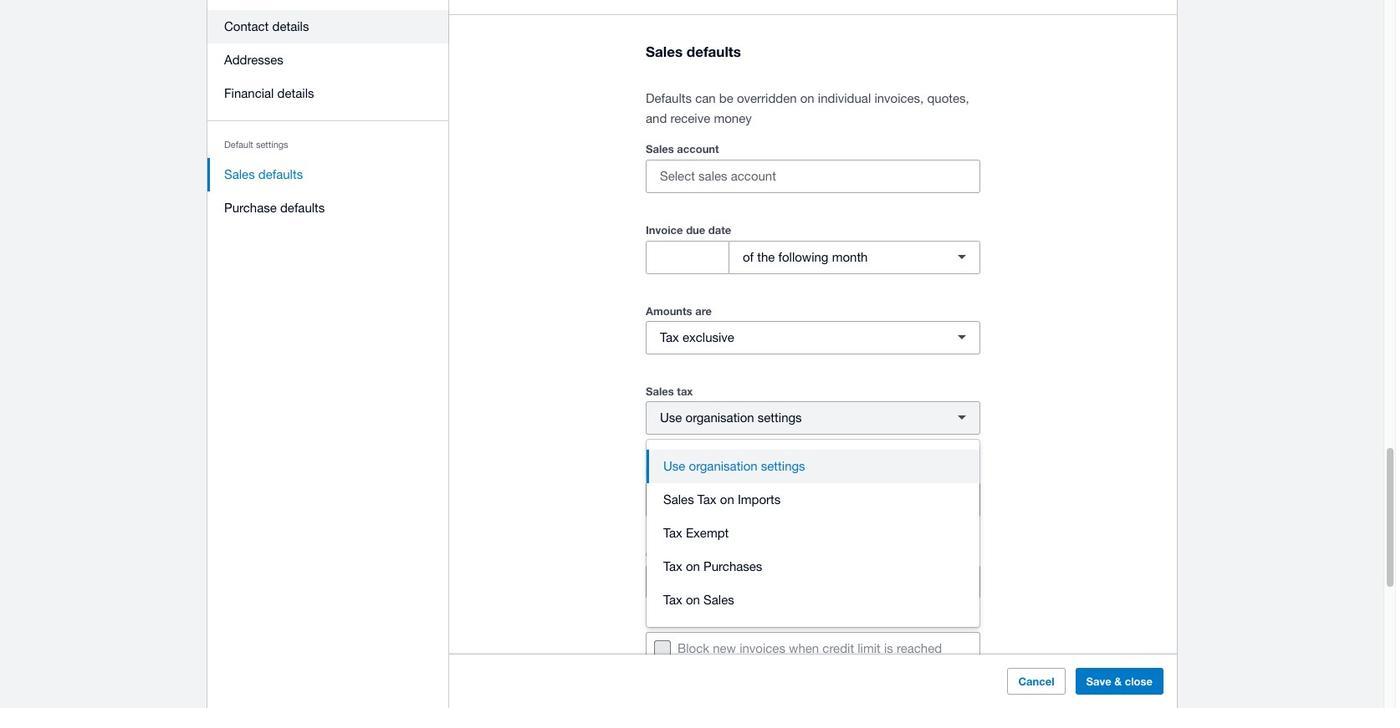 Task type: vqa. For each thing, say whether or not it's contained in the screenshot.
Save & close
yes



Task type: describe. For each thing, give the bounding box(es) containing it.
account
[[677, 142, 719, 155]]

addresses
[[224, 53, 283, 67]]

default settings
[[224, 140, 288, 150]]

the
[[757, 250, 775, 265]]

settings for use organisation settings popup button
[[758, 411, 802, 425]]

purchase
[[224, 201, 277, 215]]

of the following month
[[743, 250, 868, 265]]

defaults for sales defaults link
[[258, 167, 303, 182]]

purchase defaults
[[224, 201, 325, 215]]

default
[[224, 140, 253, 150]]

details for contact details
[[272, 19, 309, 33]]

tax on purchases button
[[647, 550, 980, 584]]

following
[[778, 250, 829, 265]]

1 vertical spatial sales defaults
[[224, 167, 303, 182]]

financial details link
[[207, 77, 449, 110]]

invoice
[[646, 223, 683, 237]]

Sales account field
[[647, 161, 980, 192]]

0 vertical spatial sales defaults
[[646, 42, 741, 60]]

contact details
[[224, 19, 309, 33]]

credit
[[646, 548, 677, 561]]

exclusive
[[683, 331, 734, 345]]

menu containing contact details
[[207, 0, 449, 235]]

of
[[743, 250, 754, 265]]

sales left tax
[[646, 385, 674, 398]]

tax exempt button
[[647, 517, 980, 550]]

organisation for use organisation settings button
[[689, 459, 758, 473]]

tax inside 'sales tax on imports' button
[[697, 493, 717, 507]]

tax for tax on purchases
[[663, 560, 682, 574]]

contact details link
[[207, 10, 449, 43]]

Credit limit amount number field
[[647, 566, 980, 598]]

tax for tax exempt
[[663, 526, 682, 540]]

tax exclusive
[[660, 331, 734, 345]]

contact
[[224, 19, 269, 33]]

invoice due date group
[[646, 241, 980, 274]]

defaults can be overridden on individual invoices, quotes, and receive money
[[646, 91, 969, 125]]

receive
[[670, 111, 710, 125]]

reached
[[897, 641, 942, 656]]

invoices,
[[874, 91, 924, 105]]

be
[[719, 91, 733, 105]]

credit
[[823, 641, 854, 656]]

amounts
[[646, 304, 692, 318]]

save & close button
[[1075, 668, 1164, 695]]

addresses link
[[207, 43, 449, 77]]

use for use organisation settings button
[[663, 459, 685, 473]]

sales down and
[[646, 142, 674, 155]]

sales down tax on purchases
[[704, 593, 734, 607]]

sales inside menu
[[224, 167, 255, 182]]

imports
[[738, 493, 781, 507]]

block
[[678, 641, 709, 656]]

individual
[[818, 91, 871, 105]]

use for use organisation settings popup button
[[660, 411, 682, 425]]

invoice due date
[[646, 223, 731, 237]]

purchase defaults link
[[207, 192, 449, 225]]

financial
[[224, 86, 274, 100]]

use organisation settings for use organisation settings button
[[663, 459, 805, 473]]

can
[[695, 91, 716, 105]]

and
[[646, 111, 667, 125]]

use organisation settings button
[[647, 450, 980, 483]]

due
[[686, 223, 705, 237]]

on inside defaults can be overridden on individual invoices, quotes, and receive money
[[800, 91, 815, 105]]

sales defaults link
[[207, 158, 449, 192]]

tax on sales
[[663, 593, 734, 607]]



Task type: locate. For each thing, give the bounding box(es) containing it.
tax inside tax exempt button
[[663, 526, 682, 540]]

settings right default
[[256, 140, 288, 150]]

defaults up can
[[687, 42, 741, 60]]

month
[[832, 250, 868, 265]]

organisation for use organisation settings popup button
[[686, 411, 754, 425]]

quotes,
[[927, 91, 969, 105]]

when
[[789, 641, 819, 656]]

&
[[1114, 675, 1122, 688]]

2 vertical spatial settings
[[761, 459, 805, 473]]

settings up use organisation settings button
[[758, 411, 802, 425]]

1 vertical spatial use organisation settings
[[663, 459, 805, 473]]

organisation up sales tax on imports
[[689, 459, 758, 473]]

tax down the amounts at the left top
[[660, 331, 679, 345]]

sales tax on imports
[[663, 493, 781, 507]]

limit left is
[[858, 641, 881, 656]]

are
[[695, 304, 712, 318]]

on down tax on purchases
[[686, 593, 700, 607]]

date
[[708, 223, 731, 237]]

1 vertical spatial defaults
[[258, 167, 303, 182]]

sales account
[[646, 142, 719, 155]]

limit down tax exempt on the bottom of page
[[680, 548, 703, 561]]

sales defaults
[[646, 42, 741, 60], [224, 167, 303, 182]]

tax up the 'exempt'
[[697, 493, 717, 507]]

defaults down sales defaults link
[[280, 201, 325, 215]]

on left individual
[[800, 91, 815, 105]]

amount
[[706, 548, 745, 561]]

tax exempt
[[663, 526, 729, 540]]

0 vertical spatial defaults
[[687, 42, 741, 60]]

discount
[[646, 465, 692, 478]]

details for financial details
[[277, 86, 314, 100]]

1 vertical spatial details
[[277, 86, 314, 100]]

tax inside tax on sales button
[[663, 593, 682, 607]]

menu
[[207, 0, 449, 235]]

use organisation settings up sales tax on imports
[[663, 459, 805, 473]]

sales
[[646, 42, 683, 60], [646, 142, 674, 155], [224, 167, 255, 182], [646, 385, 674, 398], [663, 493, 694, 507], [704, 593, 734, 607]]

1 vertical spatial use
[[663, 459, 685, 473]]

cancel
[[1018, 675, 1054, 688]]

sales tax on imports button
[[647, 483, 980, 517]]

tax down credit
[[663, 593, 682, 607]]

close
[[1125, 675, 1153, 688]]

use up sales tax on imports
[[663, 459, 685, 473]]

overridden
[[737, 91, 797, 105]]

organisation
[[686, 411, 754, 425], [689, 459, 758, 473]]

money
[[714, 111, 752, 125]]

group
[[647, 440, 980, 627]]

financial details
[[224, 86, 314, 100]]

2 vertical spatial defaults
[[280, 201, 325, 215]]

1 vertical spatial limit
[[858, 641, 881, 656]]

new
[[713, 641, 736, 656]]

tax
[[677, 385, 693, 398]]

sales down discount
[[663, 493, 694, 507]]

use
[[660, 411, 682, 425], [663, 459, 685, 473]]

0 horizontal spatial limit
[[680, 548, 703, 561]]

block new invoices when credit limit is reached
[[678, 641, 942, 656]]

use down sales tax
[[660, 411, 682, 425]]

defaults for purchase defaults link
[[280, 201, 325, 215]]

1 vertical spatial organisation
[[689, 459, 758, 473]]

tax inside tax on purchases button
[[663, 560, 682, 574]]

0 horizontal spatial sales defaults
[[224, 167, 303, 182]]

0 vertical spatial settings
[[256, 140, 288, 150]]

tax exclusive button
[[646, 321, 980, 355]]

tax inside tax exclusive popup button
[[660, 331, 679, 345]]

tax up credit
[[663, 526, 682, 540]]

group containing use organisation settings
[[647, 440, 980, 627]]

credit limit amount
[[646, 548, 745, 561]]

limit
[[680, 548, 703, 561], [858, 641, 881, 656]]

details right contact
[[272, 19, 309, 33]]

exempt
[[686, 526, 729, 540]]

settings inside button
[[761, 459, 805, 473]]

tax
[[660, 331, 679, 345], [697, 493, 717, 507], [663, 526, 682, 540], [663, 560, 682, 574], [663, 593, 682, 607]]

use inside button
[[663, 459, 685, 473]]

organisation inside use organisation settings button
[[689, 459, 758, 473]]

on down tax exempt on the bottom of page
[[686, 560, 700, 574]]

amounts are
[[646, 304, 712, 318]]

sales defaults down default settings
[[224, 167, 303, 182]]

on
[[800, 91, 815, 105], [720, 493, 734, 507], [686, 560, 700, 574], [686, 593, 700, 607]]

defaults up "purchase defaults"
[[258, 167, 303, 182]]

Discount number field
[[647, 484, 946, 516]]

list box containing use organisation settings
[[647, 440, 980, 627]]

on left imports
[[720, 493, 734, 507]]

save
[[1086, 675, 1111, 688]]

None number field
[[647, 242, 729, 273]]

settings up discount number field
[[761, 459, 805, 473]]

details down addresses link
[[277, 86, 314, 100]]

cancel button
[[1008, 668, 1065, 695]]

defaults
[[646, 91, 692, 105]]

tax for tax on sales
[[663, 593, 682, 607]]

tax for tax exclusive
[[660, 331, 679, 345]]

invoices
[[740, 641, 785, 656]]

save & close
[[1086, 675, 1153, 688]]

of the following month button
[[729, 241, 980, 274]]

is
[[884, 641, 893, 656]]

sales defaults up can
[[646, 42, 741, 60]]

use organisation settings button
[[646, 401, 980, 435]]

0 vertical spatial use organisation settings
[[660, 411, 802, 425]]

on inside button
[[686, 560, 700, 574]]

purchases
[[704, 560, 762, 574]]

tax on sales button
[[647, 584, 980, 617]]

use organisation settings down tax
[[660, 411, 802, 425]]

details
[[272, 19, 309, 33], [277, 86, 314, 100]]

organisation inside use organisation settings popup button
[[686, 411, 754, 425]]

use organisation settings
[[660, 411, 802, 425], [663, 459, 805, 473]]

0 vertical spatial limit
[[680, 548, 703, 561]]

1 horizontal spatial limit
[[858, 641, 881, 656]]

organisation down tax
[[686, 411, 754, 425]]

1 horizontal spatial sales defaults
[[646, 42, 741, 60]]

tax down tax exempt on the bottom of page
[[663, 560, 682, 574]]

sales up defaults
[[646, 42, 683, 60]]

settings
[[256, 140, 288, 150], [758, 411, 802, 425], [761, 459, 805, 473]]

1 vertical spatial settings
[[758, 411, 802, 425]]

settings inside popup button
[[758, 411, 802, 425]]

none number field inside invoice due date group
[[647, 242, 729, 273]]

sales tax
[[646, 385, 693, 398]]

0 vertical spatial use
[[660, 411, 682, 425]]

sales down default
[[224, 167, 255, 182]]

tax on purchases
[[663, 560, 762, 574]]

use organisation settings for use organisation settings popup button
[[660, 411, 802, 425]]

defaults
[[687, 42, 741, 60], [258, 167, 303, 182], [280, 201, 325, 215]]

use organisation settings inside button
[[663, 459, 805, 473]]

0 vertical spatial organisation
[[686, 411, 754, 425]]

list box
[[647, 440, 980, 627]]

0 vertical spatial details
[[272, 19, 309, 33]]

use inside popup button
[[660, 411, 682, 425]]

settings for use organisation settings button
[[761, 459, 805, 473]]

use organisation settings inside popup button
[[660, 411, 802, 425]]



